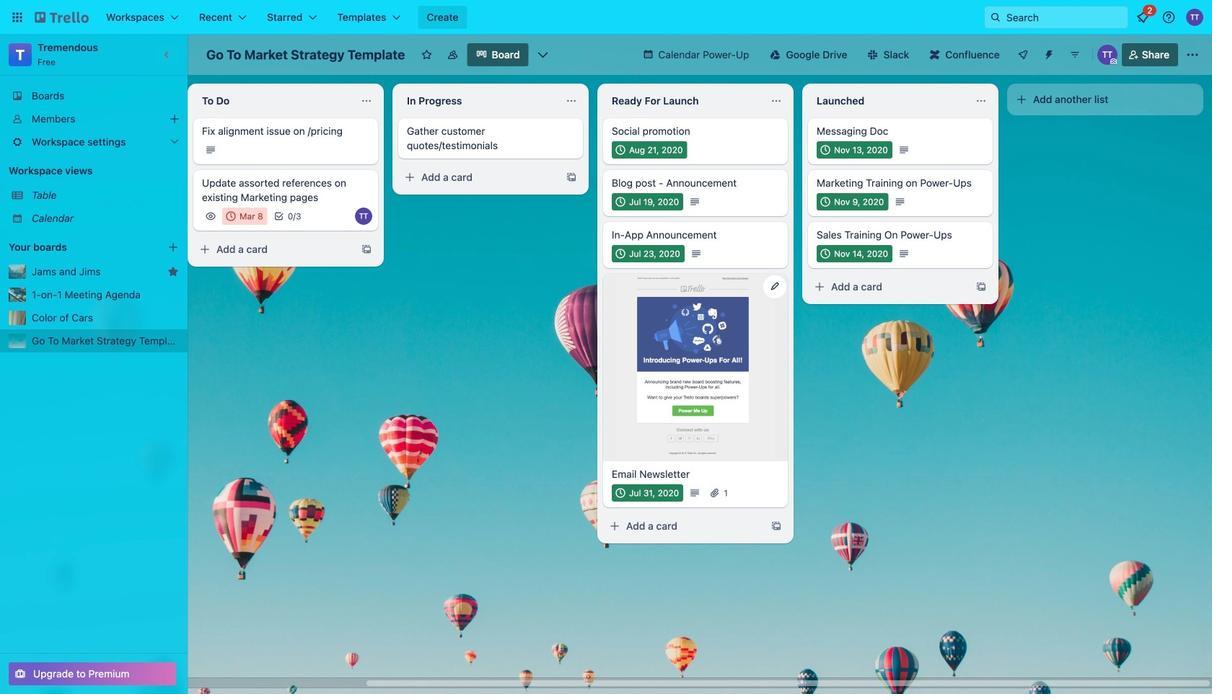 Task type: describe. For each thing, give the bounding box(es) containing it.
0 horizontal spatial terry turtle (terryturtle) image
[[1097, 45, 1117, 65]]

workspace navigation collapse icon image
[[157, 45, 177, 65]]

0 vertical spatial create from template… image
[[566, 172, 577, 183]]

your boards with 4 items element
[[9, 239, 146, 256]]

2 horizontal spatial create from template… image
[[975, 281, 987, 293]]

search image
[[990, 12, 1001, 23]]

1 horizontal spatial terry turtle (terryturtle) image
[[1186, 9, 1203, 26]]

show menu image
[[1185, 48, 1200, 62]]

Board name text field
[[199, 43, 412, 66]]

slack icon image
[[868, 50, 878, 60]]

confluence icon image
[[929, 50, 940, 60]]

create from template… image
[[771, 521, 782, 532]]

google drive icon image
[[770, 50, 780, 60]]

1 vertical spatial create from template… image
[[361, 244, 372, 255]]

power ups image
[[1017, 49, 1029, 61]]



Task type: locate. For each thing, give the bounding box(es) containing it.
primary element
[[0, 0, 1212, 35]]

create from template… image
[[566, 172, 577, 183], [361, 244, 372, 255], [975, 281, 987, 293]]

None checkbox
[[612, 193, 683, 211], [817, 193, 888, 211], [222, 208, 267, 225], [612, 245, 684, 263], [817, 245, 892, 263], [612, 193, 683, 211], [817, 193, 888, 211], [222, 208, 267, 225], [612, 245, 684, 263], [817, 245, 892, 263]]

back to home image
[[35, 6, 89, 29]]

terry turtle (terryturtle) image right open information menu image
[[1186, 9, 1203, 26]]

edit card image
[[769, 281, 781, 292]]

0 horizontal spatial create from template… image
[[361, 244, 372, 255]]

2 notifications image
[[1134, 9, 1151, 26]]

2 vertical spatial create from template… image
[[975, 281, 987, 293]]

None text field
[[193, 89, 355, 113], [398, 89, 560, 113], [808, 89, 970, 113], [193, 89, 355, 113], [398, 89, 560, 113], [808, 89, 970, 113]]

star or unstar board image
[[421, 49, 432, 61]]

None text field
[[603, 89, 765, 113]]

automation image
[[1037, 43, 1057, 63]]

this member is an admin of this board. image
[[1110, 58, 1117, 65]]

open information menu image
[[1162, 10, 1176, 25]]

starred icon image
[[167, 266, 179, 278]]

1 vertical spatial terry turtle (terryturtle) image
[[1097, 45, 1117, 65]]

terry turtle (terryturtle) image down search "field"
[[1097, 45, 1117, 65]]

Search field
[[1001, 7, 1128, 27]]

None checkbox
[[612, 141, 687, 159], [817, 141, 892, 159], [612, 485, 683, 502], [612, 141, 687, 159], [817, 141, 892, 159], [612, 485, 683, 502]]

workspace visible image
[[447, 49, 458, 61]]

terry turtle (terryturtle) image
[[355, 208, 372, 225]]

0 vertical spatial terry turtle (terryturtle) image
[[1186, 9, 1203, 26]]

customize views image
[[536, 48, 550, 62]]

add board image
[[167, 242, 179, 253]]

1 horizontal spatial create from template… image
[[566, 172, 577, 183]]

terry turtle (terryturtle) image
[[1186, 9, 1203, 26], [1097, 45, 1117, 65]]



Task type: vqa. For each thing, say whether or not it's contained in the screenshot.
Explore plans Button
no



